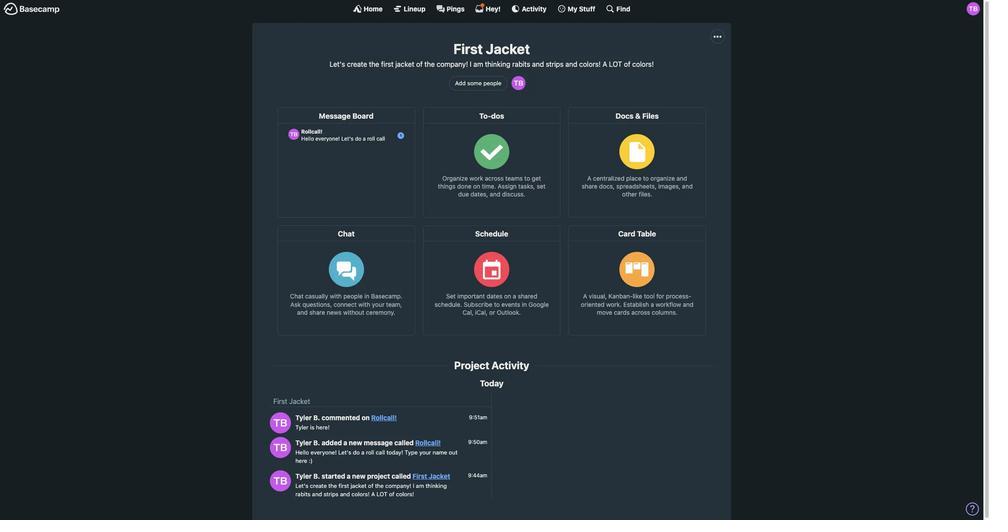 Task type: describe. For each thing, give the bounding box(es) containing it.
type
[[405, 450, 418, 457]]

tyler for tyler b. commented on rollcall!
[[295, 415, 312, 422]]

let's for hello
[[338, 450, 351, 457]]

today
[[480, 379, 504, 389]]

a inside first jacket let's create the first jacket of the company! i am thinking rabits and strips and colors! a lot of colors!
[[603, 61, 607, 68]]

rabits inside first jacket let's create the first jacket of the company! i am thinking rabits and strips and colors! a lot of colors!
[[512, 61, 530, 68]]

a inside let's create the first jacket of the company! i am thinking rabits and strips and colors! a lot of colors!
[[371, 492, 375, 499]]

tyler for tyler is here!
[[295, 425, 309, 432]]

company! inside let's create the first jacket of the company! i am thinking rabits and strips and colors! a lot of colors!
[[385, 483, 411, 490]]

0 horizontal spatial tyler black image
[[270, 413, 291, 434]]

home link
[[353, 4, 383, 13]]

tyler for tyler b. started a new project called first jacket
[[295, 473, 312, 481]]

jacket for first jacket let's create the first jacket of the company! i am thinking rabits and strips and colors! a lot of colors!
[[486, 41, 530, 57]]

9:51am
[[469, 415, 487, 421]]

called for message
[[394, 439, 414, 447]]

company! inside first jacket let's create the first jacket of the company! i am thinking rabits and strips and colors! a lot of colors!
[[437, 61, 468, 68]]

message
[[364, 439, 393, 447]]

commented
[[322, 415, 360, 422]]

first inside let's create the first jacket of the company! i am thinking rabits and strips and colors! a lot of colors!
[[339, 483, 349, 490]]

1 vertical spatial rollcall!
[[415, 439, 441, 447]]

new for project
[[352, 473, 366, 481]]

b. for added
[[313, 439, 320, 447]]

here
[[295, 458, 307, 465]]

pings button
[[436, 4, 465, 13]]

project
[[367, 473, 390, 481]]

added
[[322, 439, 342, 447]]

new for message
[[349, 439, 362, 447]]

main element
[[0, 0, 984, 17]]

a inside hello everyone! let's do a roll call today! type your name out here :)
[[361, 450, 365, 457]]

first for first jacket let's create the first jacket of the company! i am thinking rabits and strips and colors! a lot of colors!
[[454, 41, 483, 57]]

is
[[310, 425, 315, 432]]

1 horizontal spatial tyler black image
[[512, 76, 526, 90]]

1 horizontal spatial first
[[413, 473, 427, 481]]

call
[[376, 450, 385, 457]]

add some people link
[[449, 76, 508, 91]]

find button
[[606, 4, 631, 13]]

9:44am
[[468, 473, 487, 480]]

0 horizontal spatial first jacket link
[[273, 398, 310, 406]]

tyler black image for tyler b. started a new project called first jacket
[[270, 471, 291, 492]]

let's create the first jacket of the company! i am thinking rabits and strips and colors! a lot of colors!
[[295, 483, 447, 499]]

am inside first jacket let's create the first jacket of the company! i am thinking rabits and strips and colors! a lot of colors!
[[474, 61, 483, 68]]

switch accounts image
[[4, 2, 60, 16]]

thinking inside first jacket let's create the first jacket of the company! i am thinking rabits and strips and colors! a lot of colors!
[[485, 61, 511, 68]]

i inside first jacket let's create the first jacket of the company! i am thinking rabits and strips and colors! a lot of colors!
[[470, 61, 472, 68]]

add some people
[[455, 80, 502, 87]]

lot inside let's create the first jacket of the company! i am thinking rabits and strips and colors! a lot of colors!
[[377, 492, 388, 499]]

9:44am element
[[468, 473, 487, 480]]

lot inside first jacket let's create the first jacket of the company! i am thinking rabits and strips and colors! a lot of colors!
[[609, 61, 622, 68]]

:)
[[309, 458, 313, 465]]

hey! button
[[475, 3, 501, 13]]

my stuff button
[[557, 4, 596, 13]]

am inside let's create the first jacket of the company! i am thinking rabits and strips and colors! a lot of colors!
[[416, 483, 424, 490]]

i inside let's create the first jacket of the company! i am thinking rabits and strips and colors! a lot of colors!
[[413, 483, 415, 490]]

0 vertical spatial rollcall!
[[371, 415, 397, 422]]

do
[[353, 450, 360, 457]]

name
[[433, 450, 447, 457]]

first for first jacket
[[273, 398, 287, 406]]

create inside let's create the first jacket of the company! i am thinking rabits and strips and colors! a lot of colors!
[[310, 483, 327, 490]]

tyler b. added a new message called rollcall!
[[295, 439, 441, 447]]

jacket inside let's create the first jacket of the company! i am thinking rabits and strips and colors! a lot of colors!
[[351, 483, 367, 490]]

home
[[364, 5, 383, 13]]

rollcall! link for tyler b. commented on
[[371, 415, 397, 422]]

a for added
[[344, 439, 347, 447]]

9:50am
[[468, 440, 487, 446]]



Task type: vqa. For each thing, say whether or not it's contained in the screenshot.
Rollcall!
yes



Task type: locate. For each thing, give the bounding box(es) containing it.
2 vertical spatial tyler black image
[[270, 471, 291, 492]]

let's
[[330, 61, 345, 68], [338, 450, 351, 457], [295, 483, 308, 490]]

0 vertical spatial strips
[[546, 61, 564, 68]]

b. for commented
[[313, 415, 320, 422]]

the
[[369, 61, 379, 68], [425, 61, 435, 68], [328, 483, 337, 490], [375, 483, 384, 490]]

thinking up people
[[485, 61, 511, 68]]

b. up tyler is here!
[[313, 415, 320, 422]]

0 horizontal spatial create
[[310, 483, 327, 490]]

1 vertical spatial lot
[[377, 492, 388, 499]]

b. for started
[[313, 473, 320, 481]]

1 vertical spatial tyler black image
[[270, 413, 291, 434]]

0 vertical spatial new
[[349, 439, 362, 447]]

0 vertical spatial thinking
[[485, 61, 511, 68]]

your
[[419, 450, 431, 457]]

activity left my
[[522, 5, 547, 13]]

0 vertical spatial let's
[[330, 61, 345, 68]]

1 vertical spatial strips
[[324, 492, 339, 499]]

thinking down name
[[426, 483, 447, 490]]

roll
[[366, 450, 374, 457]]

1 vertical spatial first
[[339, 483, 349, 490]]

0 vertical spatial am
[[474, 61, 483, 68]]

am up 'add some people'
[[474, 61, 483, 68]]

strips
[[546, 61, 564, 68], [324, 492, 339, 499]]

started
[[322, 473, 345, 481]]

strips inside first jacket let's create the first jacket of the company! i am thinking rabits and strips and colors! a lot of colors!
[[546, 61, 564, 68]]

0 vertical spatial a
[[603, 61, 607, 68]]

0 horizontal spatial i
[[413, 483, 415, 490]]

a for started
[[347, 473, 351, 481]]

hey!
[[486, 5, 501, 13]]

1 horizontal spatial lot
[[609, 61, 622, 68]]

a right started
[[347, 473, 351, 481]]

1 vertical spatial first jacket link
[[413, 473, 450, 481]]

rabits
[[512, 61, 530, 68], [295, 492, 311, 499]]

0 horizontal spatial jacket
[[289, 398, 310, 406]]

1 vertical spatial b.
[[313, 439, 320, 447]]

1 vertical spatial thinking
[[426, 483, 447, 490]]

1 horizontal spatial am
[[474, 61, 483, 68]]

tyler for tyler b. added a new message called rollcall!
[[295, 439, 312, 447]]

b. left started
[[313, 473, 320, 481]]

1 horizontal spatial rabits
[[512, 61, 530, 68]]

first inside first jacket let's create the first jacket of the company! i am thinking rabits and strips and colors! a lot of colors!
[[381, 61, 394, 68]]

1 horizontal spatial strips
[[546, 61, 564, 68]]

1 horizontal spatial i
[[470, 61, 472, 68]]

1 vertical spatial jacket
[[289, 398, 310, 406]]

new up do
[[349, 439, 362, 447]]

called
[[394, 439, 414, 447], [392, 473, 411, 481]]

0 horizontal spatial jacket
[[351, 483, 367, 490]]

1 horizontal spatial rollcall! link
[[415, 439, 441, 447]]

0 horizontal spatial rabits
[[295, 492, 311, 499]]

0 vertical spatial tyler black image
[[512, 76, 526, 90]]

activity inside main element
[[522, 5, 547, 13]]

and
[[532, 61, 544, 68], [566, 61, 578, 68], [312, 492, 322, 499], [340, 492, 350, 499]]

jacket inside first jacket let's create the first jacket of the company! i am thinking rabits and strips and colors! a lot of colors!
[[486, 41, 530, 57]]

1 horizontal spatial jacket
[[429, 473, 450, 481]]

0 vertical spatial first
[[454, 41, 483, 57]]

1 vertical spatial called
[[392, 473, 411, 481]]

rollcall! up your
[[415, 439, 441, 447]]

lineup
[[404, 5, 426, 13]]

tyler up hello
[[295, 439, 312, 447]]

colors!
[[579, 61, 601, 68], [632, 61, 654, 68], [352, 492, 370, 499], [396, 492, 414, 499]]

0 vertical spatial a
[[344, 439, 347, 447]]

0 vertical spatial called
[[394, 439, 414, 447]]

company!
[[437, 61, 468, 68], [385, 483, 411, 490]]

tyler black image
[[967, 2, 980, 15], [270, 438, 291, 459], [270, 471, 291, 492]]

2 b. from the top
[[313, 439, 320, 447]]

2 horizontal spatial first
[[454, 41, 483, 57]]

on
[[362, 415, 370, 422]]

rollcall! link
[[371, 415, 397, 422], [415, 439, 441, 447]]

1 vertical spatial am
[[416, 483, 424, 490]]

1 vertical spatial activity
[[492, 360, 529, 372]]

out
[[449, 450, 458, 457]]

strips inside let's create the first jacket of the company! i am thinking rabits and strips and colors! a lot of colors!
[[324, 492, 339, 499]]

jacket
[[396, 61, 414, 68], [351, 483, 367, 490]]

0 vertical spatial rollcall! link
[[371, 415, 397, 422]]

let's for first
[[330, 61, 345, 68]]

stuff
[[579, 5, 596, 13]]

a right do
[[361, 450, 365, 457]]

1 vertical spatial first
[[273, 398, 287, 406]]

1 vertical spatial rabits
[[295, 492, 311, 499]]

2 horizontal spatial jacket
[[486, 41, 530, 57]]

b. up everyone! at bottom
[[313, 439, 320, 447]]

lot
[[609, 61, 622, 68], [377, 492, 388, 499]]

0 horizontal spatial first
[[339, 483, 349, 490]]

1 horizontal spatial a
[[603, 61, 607, 68]]

1 vertical spatial create
[[310, 483, 327, 490]]

rollcall!
[[371, 415, 397, 422], [415, 439, 441, 447]]

0 vertical spatial first jacket link
[[273, 398, 310, 406]]

jacket
[[486, 41, 530, 57], [289, 398, 310, 406], [429, 473, 450, 481]]

1 vertical spatial tyler black image
[[270, 438, 291, 459]]

2 vertical spatial let's
[[295, 483, 308, 490]]

first jacket let's create the first jacket of the company! i am thinking rabits and strips and colors! a lot of colors!
[[330, 41, 654, 68]]

project activity
[[454, 360, 529, 372]]

company! down project
[[385, 483, 411, 490]]

9:51am element
[[469, 415, 487, 421]]

project
[[454, 360, 489, 372]]

0 vertical spatial tyler black image
[[967, 2, 980, 15]]

jacket for first jacket
[[289, 398, 310, 406]]

0 horizontal spatial a
[[371, 492, 375, 499]]

0 vertical spatial activity
[[522, 5, 547, 13]]

create inside first jacket let's create the first jacket of the company! i am thinking rabits and strips and colors! a lot of colors!
[[347, 61, 367, 68]]

called up type
[[394, 439, 414, 447]]

2 vertical spatial a
[[347, 473, 351, 481]]

2 vertical spatial jacket
[[429, 473, 450, 481]]

0 horizontal spatial rollcall!
[[371, 415, 397, 422]]

0 vertical spatial create
[[347, 61, 367, 68]]

1 vertical spatial a
[[371, 492, 375, 499]]

0 vertical spatial lot
[[609, 61, 622, 68]]

1 horizontal spatial first
[[381, 61, 394, 68]]

am down your
[[416, 483, 424, 490]]

people
[[483, 80, 502, 87]]

0 vertical spatial first
[[381, 61, 394, 68]]

0 horizontal spatial thinking
[[426, 483, 447, 490]]

a right 'added'
[[344, 439, 347, 447]]

1 horizontal spatial company!
[[437, 61, 468, 68]]

i
[[470, 61, 472, 68], [413, 483, 415, 490]]

1 horizontal spatial jacket
[[396, 61, 414, 68]]

first jacket link
[[273, 398, 310, 406], [413, 473, 450, 481]]

first
[[454, 41, 483, 57], [273, 398, 287, 406], [413, 473, 427, 481]]

9:50am element
[[468, 440, 487, 446]]

rollcall! link up your
[[415, 439, 441, 447]]

first jacket link down your
[[413, 473, 450, 481]]

1 b. from the top
[[313, 415, 320, 422]]

i up some
[[470, 61, 472, 68]]

0 vertical spatial rabits
[[512, 61, 530, 68]]

new up let's create the first jacket of the company! i am thinking rabits and strips and colors! a lot of colors!
[[352, 473, 366, 481]]

1 vertical spatial jacket
[[351, 483, 367, 490]]

thinking inside let's create the first jacket of the company! i am thinking rabits and strips and colors! a lot of colors!
[[426, 483, 447, 490]]

0 vertical spatial jacket
[[486, 41, 530, 57]]

called right project
[[392, 473, 411, 481]]

first inside first jacket let's create the first jacket of the company! i am thinking rabits and strips and colors! a lot of colors!
[[454, 41, 483, 57]]

tyler up the is
[[295, 415, 312, 422]]

tyler black image
[[512, 76, 526, 90], [270, 413, 291, 434]]

jacket up the is
[[289, 398, 310, 406]]

jacket inside first jacket let's create the first jacket of the company! i am thinking rabits and strips and colors! a lot of colors!
[[396, 61, 414, 68]]

am
[[474, 61, 483, 68], [416, 483, 424, 490]]

tyler is here!
[[295, 425, 330, 432]]

let's inside hello everyone! let's do a roll call today! type your name out here :)
[[338, 450, 351, 457]]

0 vertical spatial jacket
[[396, 61, 414, 68]]

0 horizontal spatial rollcall! link
[[371, 415, 397, 422]]

lineup link
[[393, 4, 426, 13]]

let's inside first jacket let's create the first jacket of the company! i am thinking rabits and strips and colors! a lot of colors!
[[330, 61, 345, 68]]

my
[[568, 5, 578, 13]]

1 vertical spatial i
[[413, 483, 415, 490]]

1 vertical spatial company!
[[385, 483, 411, 490]]

tyler
[[295, 415, 312, 422], [295, 425, 309, 432], [295, 439, 312, 447], [295, 473, 312, 481]]

0 vertical spatial i
[[470, 61, 472, 68]]

1 horizontal spatial create
[[347, 61, 367, 68]]

2 vertical spatial first
[[413, 473, 427, 481]]

hello
[[295, 450, 309, 457]]

find
[[617, 5, 631, 13]]

1 horizontal spatial first jacket link
[[413, 473, 450, 481]]

tyler b. commented on rollcall!
[[295, 415, 397, 422]]

pings
[[447, 5, 465, 13]]

of
[[416, 61, 423, 68], [624, 61, 631, 68], [368, 483, 374, 490], [389, 492, 395, 499]]

1 vertical spatial rollcall! link
[[415, 439, 441, 447]]

here!
[[316, 425, 330, 432]]

1 horizontal spatial rollcall!
[[415, 439, 441, 447]]

a
[[603, 61, 607, 68], [371, 492, 375, 499]]

tyler black image down first jacket
[[270, 413, 291, 434]]

first jacket
[[273, 398, 310, 406]]

0 vertical spatial company!
[[437, 61, 468, 68]]

tyler black image right people
[[512, 76, 526, 90]]

3 b. from the top
[[313, 473, 320, 481]]

tyler b. started a new project called first jacket
[[295, 473, 450, 481]]

b.
[[313, 415, 320, 422], [313, 439, 320, 447], [313, 473, 320, 481]]

a
[[344, 439, 347, 447], [361, 450, 365, 457], [347, 473, 351, 481]]

rollcall! link right on
[[371, 415, 397, 422]]

everyone!
[[311, 450, 337, 457]]

1 horizontal spatial thinking
[[485, 61, 511, 68]]

i down type
[[413, 483, 415, 490]]

add
[[455, 80, 466, 87]]

0 horizontal spatial strips
[[324, 492, 339, 499]]

my stuff
[[568, 5, 596, 13]]

tyler black image for tyler b. added a new message called rollcall!
[[270, 438, 291, 459]]

1 vertical spatial new
[[352, 473, 366, 481]]

rollcall! right on
[[371, 415, 397, 422]]

create
[[347, 61, 367, 68], [310, 483, 327, 490]]

3 tyler from the top
[[295, 439, 312, 447]]

0 horizontal spatial am
[[416, 483, 424, 490]]

tyler left the is
[[295, 425, 309, 432]]

called for project
[[392, 473, 411, 481]]

jacket up people
[[486, 41, 530, 57]]

hello everyone! let's do a roll call today! type your name out here :)
[[295, 450, 458, 465]]

activity
[[522, 5, 547, 13], [492, 360, 529, 372]]

jacket down name
[[429, 473, 450, 481]]

rabits inside let's create the first jacket of the company! i am thinking rabits and strips and colors! a lot of colors!
[[295, 492, 311, 499]]

thinking
[[485, 61, 511, 68], [426, 483, 447, 490]]

0 horizontal spatial company!
[[385, 483, 411, 490]]

4 tyler from the top
[[295, 473, 312, 481]]

rollcall! link for tyler b. added a new message called
[[415, 439, 441, 447]]

activity up the today
[[492, 360, 529, 372]]

first
[[381, 61, 394, 68], [339, 483, 349, 490]]

2 tyler from the top
[[295, 425, 309, 432]]

1 vertical spatial a
[[361, 450, 365, 457]]

today!
[[387, 450, 403, 457]]

1 tyler from the top
[[295, 415, 312, 422]]

0 horizontal spatial first
[[273, 398, 287, 406]]

tyler down here
[[295, 473, 312, 481]]

first jacket link up the is
[[273, 398, 310, 406]]

let's inside let's create the first jacket of the company! i am thinking rabits and strips and colors! a lot of colors!
[[295, 483, 308, 490]]

new
[[349, 439, 362, 447], [352, 473, 366, 481]]

0 horizontal spatial lot
[[377, 492, 388, 499]]

some
[[467, 80, 482, 87]]

0 vertical spatial b.
[[313, 415, 320, 422]]

company! up add
[[437, 61, 468, 68]]

activity link
[[511, 4, 547, 13]]

2 vertical spatial b.
[[313, 473, 320, 481]]

1 vertical spatial let's
[[338, 450, 351, 457]]



